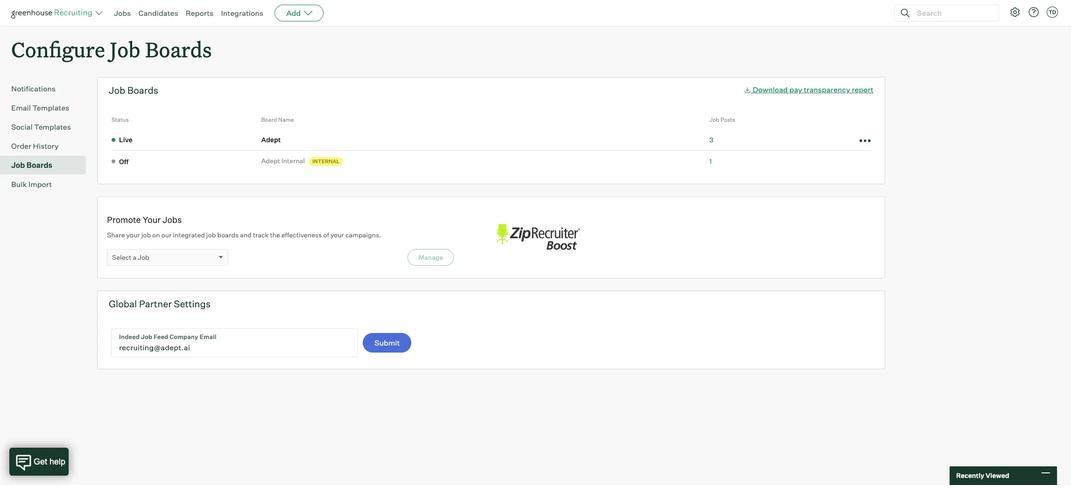 Task type: locate. For each thing, give the bounding box(es) containing it.
0 horizontal spatial job boards
[[11, 161, 52, 170]]

boards up import at the top left
[[27, 161, 52, 170]]

jobs up the our at left
[[163, 215, 182, 225]]

transparency
[[804, 85, 850, 94]]

notifications link
[[11, 83, 82, 94]]

adept inside "link"
[[261, 136, 281, 144]]

1 horizontal spatial your
[[330, 231, 344, 239]]

on
[[152, 231, 160, 239]]

0 vertical spatial job boards
[[109, 85, 158, 96]]

1 vertical spatial job boards
[[11, 161, 52, 170]]

jobs
[[114, 8, 131, 18], [163, 215, 182, 225]]

1 adept from the top
[[261, 136, 281, 144]]

3
[[710, 136, 713, 144]]

live
[[119, 136, 132, 144]]

adept link
[[261, 135, 284, 144]]

boards up "status"
[[127, 85, 158, 96]]

job left the on
[[141, 231, 151, 239]]

1 horizontal spatial jobs
[[163, 215, 182, 225]]

our
[[161, 231, 172, 239]]

internal
[[281, 157, 305, 165], [312, 158, 340, 165]]

boards
[[145, 35, 212, 63], [127, 85, 158, 96], [27, 161, 52, 170]]

job right 'a'
[[138, 254, 149, 262]]

your right share
[[126, 231, 140, 239]]

global
[[109, 298, 137, 310]]

social templates link
[[11, 121, 82, 133]]

td
[[1049, 9, 1056, 15]]

pay
[[789, 85, 802, 94]]

email templates
[[11, 103, 69, 113]]

internal down adept "link"
[[281, 157, 305, 165]]

your
[[143, 215, 161, 225]]

global partner settings
[[109, 298, 211, 310]]

job boards inside job boards link
[[11, 161, 52, 170]]

job boards link
[[11, 160, 82, 171]]

td button
[[1045, 5, 1060, 20]]

boards down candidates
[[145, 35, 212, 63]]

your right the of
[[330, 231, 344, 239]]

job boards up bulk import
[[11, 161, 52, 170]]

templates for social templates
[[34, 122, 71, 132]]

integrated
[[173, 231, 205, 239]]

job posts
[[710, 116, 735, 123]]

job boards up "status"
[[109, 85, 158, 96]]

add
[[286, 8, 301, 18]]

a
[[133, 254, 136, 262]]

download
[[753, 85, 788, 94]]

templates down email templates link
[[34, 122, 71, 132]]

1 vertical spatial jobs
[[163, 215, 182, 225]]

job boards
[[109, 85, 158, 96], [11, 161, 52, 170]]

social templates
[[11, 122, 71, 132]]

1 horizontal spatial internal
[[312, 158, 340, 165]]

2 your from the left
[[330, 231, 344, 239]]

name
[[278, 116, 294, 123]]

1 horizontal spatial job
[[206, 231, 216, 239]]

select
[[112, 254, 131, 262]]

adept down adept "link"
[[261, 157, 280, 165]]

integrations
[[221, 8, 263, 18]]

campaigns.
[[346, 231, 381, 239]]

templates
[[32, 103, 69, 113], [34, 122, 71, 132]]

adept internal
[[261, 157, 305, 165]]

0 horizontal spatial job
[[141, 231, 151, 239]]

0 vertical spatial adept
[[261, 136, 281, 144]]

1 link
[[710, 157, 712, 165]]

1 vertical spatial adept
[[261, 157, 280, 165]]

and
[[240, 231, 252, 239]]

submit button
[[363, 333, 412, 353]]

adept for adept
[[261, 136, 281, 144]]

job
[[110, 35, 140, 63], [109, 85, 125, 96], [710, 116, 719, 123], [11, 161, 25, 170], [138, 254, 149, 262]]

1 job from the left
[[141, 231, 151, 239]]

1 horizontal spatial job boards
[[109, 85, 158, 96]]

job left posts
[[710, 116, 719, 123]]

0 vertical spatial templates
[[32, 103, 69, 113]]

social
[[11, 122, 33, 132]]

status
[[112, 116, 129, 123]]

notifications
[[11, 84, 56, 93]]

0 vertical spatial jobs
[[114, 8, 131, 18]]

your
[[126, 231, 140, 239], [330, 231, 344, 239]]

0 horizontal spatial jobs
[[114, 8, 131, 18]]

share
[[107, 231, 125, 239]]

templates down notifications 'link'
[[32, 103, 69, 113]]

order history
[[11, 142, 59, 151]]

adept internal link
[[261, 156, 308, 166]]

adept for adept internal
[[261, 157, 280, 165]]

internal right adept internal link
[[312, 158, 340, 165]]

adept
[[261, 136, 281, 144], [261, 157, 280, 165]]

2 vertical spatial boards
[[27, 161, 52, 170]]

1 vertical spatial templates
[[34, 122, 71, 132]]

select a job
[[112, 254, 149, 262]]

job left boards
[[206, 231, 216, 239]]

2 adept from the top
[[261, 157, 280, 165]]

0 horizontal spatial your
[[126, 231, 140, 239]]

jobs left candidates link
[[114, 8, 131, 18]]

job
[[141, 231, 151, 239], [206, 231, 216, 239]]

off
[[119, 158, 129, 166]]

adept down board
[[261, 136, 281, 144]]

bulk import
[[11, 180, 52, 189]]

1 your from the left
[[126, 231, 140, 239]]



Task type: describe. For each thing, give the bounding box(es) containing it.
3 link
[[710, 136, 713, 144]]

1
[[710, 157, 712, 165]]

integrations link
[[221, 8, 263, 18]]

share your job on our integrated job boards and track the effectiveness of your campaigns.
[[107, 231, 381, 239]]

download pay transparency report
[[753, 85, 874, 94]]

effectiveness
[[281, 231, 322, 239]]

settings
[[174, 298, 211, 310]]

configure
[[11, 35, 105, 63]]

2 job from the left
[[206, 231, 216, 239]]

zip recruiter image
[[491, 220, 585, 256]]

track
[[253, 231, 269, 239]]

order
[[11, 142, 31, 151]]

viewed
[[986, 472, 1009, 480]]

0 vertical spatial boards
[[145, 35, 212, 63]]

promote
[[107, 215, 141, 225]]

job down jobs link
[[110, 35, 140, 63]]

import
[[28, 180, 52, 189]]

candidates link
[[138, 8, 178, 18]]

jobs link
[[114, 8, 131, 18]]

job up "status"
[[109, 85, 125, 96]]

candidates
[[138, 8, 178, 18]]

bulk
[[11, 180, 27, 189]]

configure image
[[1010, 7, 1021, 18]]

of
[[323, 231, 329, 239]]

0 horizontal spatial internal
[[281, 157, 305, 165]]

download pay transparency report link
[[744, 85, 874, 94]]

submit
[[374, 339, 400, 348]]

the
[[270, 231, 280, 239]]

reports
[[186, 8, 214, 18]]

td button
[[1047, 7, 1058, 18]]

recently viewed
[[956, 472, 1009, 480]]

Indeed Job Feed Company Email text field
[[112, 329, 357, 357]]

Search text field
[[915, 6, 990, 20]]

boards
[[217, 231, 239, 239]]

report
[[852, 85, 874, 94]]

email
[[11, 103, 31, 113]]

add button
[[275, 5, 324, 21]]

board
[[261, 116, 277, 123]]

job up bulk
[[11, 161, 25, 170]]

1 vertical spatial boards
[[127, 85, 158, 96]]

bulk import link
[[11, 179, 82, 190]]

greenhouse recruiting image
[[11, 7, 95, 19]]

configure job boards
[[11, 35, 212, 63]]

templates for email templates
[[32, 103, 69, 113]]

recently
[[956, 472, 984, 480]]

order history link
[[11, 141, 82, 152]]

email templates link
[[11, 102, 82, 114]]

partner
[[139, 298, 172, 310]]

board name
[[261, 116, 294, 123]]

posts
[[721, 116, 735, 123]]

history
[[33, 142, 59, 151]]

reports link
[[186, 8, 214, 18]]

promote your jobs
[[107, 215, 182, 225]]



Task type: vqa. For each thing, say whether or not it's contained in the screenshot.
Greenhouse Recruiting image
yes



